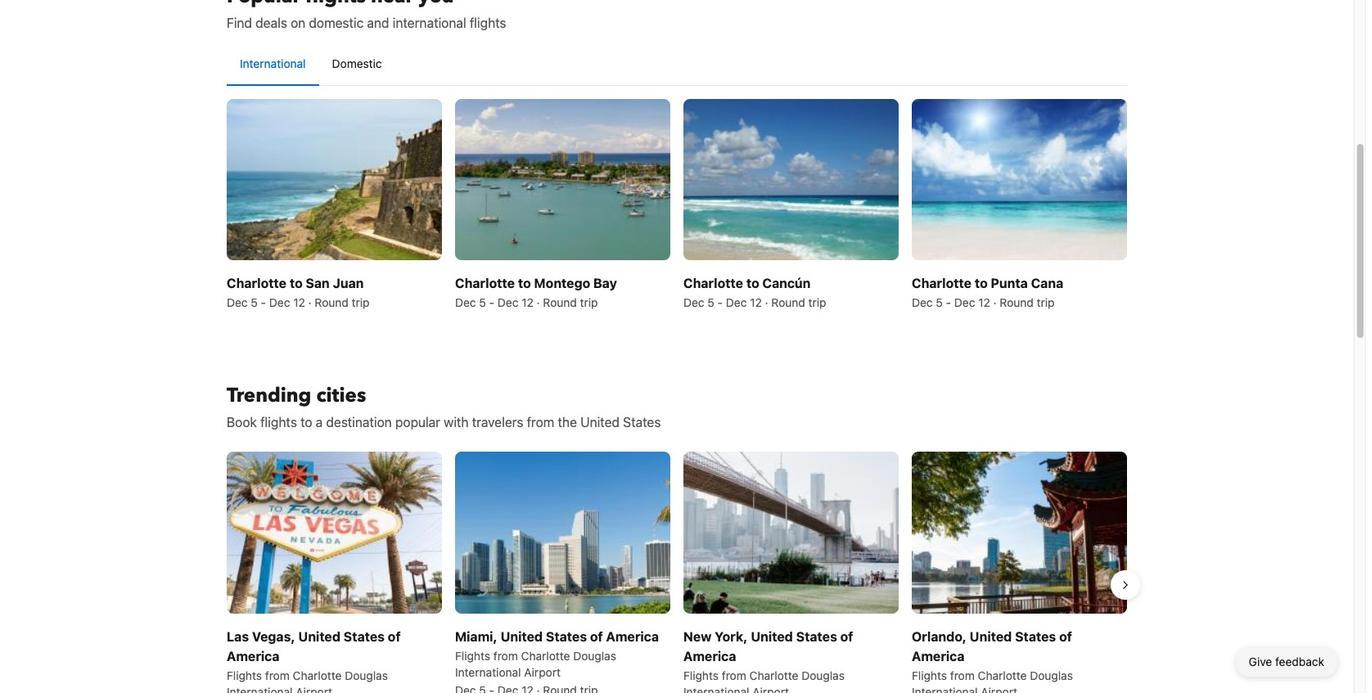 Task type: vqa. For each thing, say whether or not it's contained in the screenshot.
"Douglas" in the New York, United States of America Flights from Charlotte Douglas International Airport
yes



Task type: locate. For each thing, give the bounding box(es) containing it.
12 inside charlotte to san juan dec 5 - dec 12 · round trip
[[293, 296, 305, 310]]

from
[[527, 415, 554, 430], [493, 649, 518, 663], [265, 668, 290, 682], [722, 668, 746, 682], [950, 668, 975, 682]]

trip down bay
[[580, 296, 598, 310]]

to left cancún
[[746, 276, 759, 291]]

round inside charlotte to montego bay dec 5 - dec 12 · round trip
[[543, 296, 577, 310]]

3 of from the left
[[840, 629, 853, 644]]

round down punta
[[1000, 296, 1034, 310]]

punta
[[991, 276, 1028, 291]]

4 12 from the left
[[978, 296, 990, 310]]

5
[[251, 296, 258, 310], [479, 296, 486, 310], [707, 296, 714, 310], [936, 296, 943, 310]]

round down montego
[[543, 296, 577, 310]]

travelers
[[472, 415, 523, 430]]

2 - from the left
[[489, 296, 494, 310]]

3 - from the left
[[717, 296, 723, 310]]

states inside miami, united states of america flights from charlotte douglas international airport
[[546, 629, 587, 644]]

· inside charlotte to san juan dec 5 - dec 12 · round trip
[[308, 296, 312, 310]]

of inside the new york, united states of america flights from charlotte douglas international airport
[[840, 629, 853, 644]]

trending
[[227, 382, 311, 409]]

1 · from the left
[[308, 296, 312, 310]]

united right vegas,
[[298, 629, 340, 644]]

charlotte inside orlando, united states of america flights from charlotte douglas international airport
[[978, 668, 1027, 682]]

4 - from the left
[[946, 296, 951, 310]]

international down york,
[[683, 685, 749, 693]]

· down san
[[308, 296, 312, 310]]

1 trip from the left
[[352, 296, 369, 310]]

international
[[240, 56, 306, 70], [455, 665, 521, 679], [227, 685, 293, 693], [683, 685, 749, 693], [912, 685, 978, 693]]

flights down new
[[683, 668, 719, 682]]

-
[[261, 296, 266, 310], [489, 296, 494, 310], [717, 296, 723, 310], [946, 296, 951, 310]]

america inside orlando, united states of america flights from charlotte douglas international airport
[[912, 649, 965, 663]]

1 round from the left
[[315, 296, 349, 310]]

round
[[315, 296, 349, 310], [543, 296, 577, 310], [771, 296, 805, 310], [1000, 296, 1034, 310]]

america down "orlando,"
[[912, 649, 965, 663]]

5 inside charlotte to san juan dec 5 - dec 12 · round trip
[[251, 296, 258, 310]]

to
[[290, 276, 303, 291], [518, 276, 531, 291], [746, 276, 759, 291], [975, 276, 988, 291], [300, 415, 312, 430]]

12 for charlotte to san juan
[[293, 296, 305, 310]]

flights down 'las'
[[227, 668, 262, 682]]

3 trip from the left
[[808, 296, 826, 310]]

new york, united states of america flights from charlotte douglas international airport
[[683, 629, 853, 693]]

3 · from the left
[[765, 296, 768, 310]]

charlotte inside charlotte to montego bay dec 5 - dec 12 · round trip
[[455, 276, 515, 291]]

charlotte to cancún dec 5 - dec 12 · round trip
[[683, 276, 826, 310]]

- inside charlotte to cancún dec 5 - dec 12 · round trip
[[717, 296, 723, 310]]

states
[[623, 415, 661, 430], [344, 629, 385, 644], [546, 629, 587, 644], [796, 629, 837, 644], [1015, 629, 1056, 644]]

to left montego
[[518, 276, 531, 291]]

flights right 'international'
[[470, 16, 506, 30]]

1 - from the left
[[261, 296, 266, 310]]

united right the
[[580, 415, 620, 430]]

· down punta
[[993, 296, 997, 310]]

flights inside the new york, united states of america flights from charlotte douglas international airport
[[683, 668, 719, 682]]

united inside las vegas, united states of america flights from charlotte douglas international airport
[[298, 629, 340, 644]]

1 vertical spatial flights
[[260, 415, 297, 430]]

round for charlotte to punta cana
[[1000, 296, 1034, 310]]

12 for charlotte to punta cana
[[978, 296, 990, 310]]

orlando, united states of america flights from charlotte douglas international airport
[[912, 629, 1073, 693]]

give feedback button
[[1236, 647, 1337, 677]]

trip down cana
[[1037, 296, 1055, 310]]

united right "orlando,"
[[970, 629, 1012, 644]]

round down cancún
[[771, 296, 805, 310]]

charlotte to cancún image
[[683, 99, 899, 260]]

international down "orlando,"
[[912, 685, 978, 693]]

round inside charlotte to punta cana dec 5 - dec 12 · round trip
[[1000, 296, 1034, 310]]

to inside charlotte to punta cana dec 5 - dec 12 · round trip
[[975, 276, 988, 291]]

- for charlotte to montego bay
[[489, 296, 494, 310]]

charlotte inside las vegas, united states of america flights from charlotte douglas international airport
[[293, 668, 342, 682]]

domestic
[[309, 16, 364, 30]]

from left the
[[527, 415, 554, 430]]

las vegas, united states of america flights from charlotte douglas international airport
[[227, 629, 401, 693]]

america
[[606, 629, 659, 644], [227, 649, 279, 663], [683, 649, 736, 663], [912, 649, 965, 663]]

· for charlotte to punta cana
[[993, 296, 997, 310]]

international inside international button
[[240, 56, 306, 70]]

of inside miami, united states of america flights from charlotte douglas international airport
[[590, 629, 603, 644]]

vegas,
[[252, 629, 295, 644]]

2 5 from the left
[[479, 296, 486, 310]]

· down cancún
[[765, 296, 768, 310]]

states inside orlando, united states of america flights from charlotte douglas international airport
[[1015, 629, 1056, 644]]

a
[[316, 415, 323, 430]]

international down miami,
[[455, 665, 521, 679]]

charlotte to punta cana image
[[912, 99, 1127, 260]]

america left new
[[606, 629, 659, 644]]

2 trip from the left
[[580, 296, 598, 310]]

round inside charlotte to san juan dec 5 - dec 12 · round trip
[[315, 296, 349, 310]]

united inside the new york, united states of america flights from charlotte douglas international airport
[[751, 629, 793, 644]]

flights
[[470, 16, 506, 30], [260, 415, 297, 430]]

united inside miami, united states of america flights from charlotte douglas international airport
[[501, 629, 543, 644]]

12 inside charlotte to punta cana dec 5 - dec 12 · round trip
[[978, 296, 990, 310]]

dec
[[227, 296, 248, 310], [269, 296, 290, 310], [455, 296, 476, 310], [498, 296, 518, 310], [683, 296, 704, 310], [726, 296, 747, 310], [912, 296, 933, 310], [954, 296, 975, 310]]

· for charlotte to san juan
[[308, 296, 312, 310]]

round down san
[[315, 296, 349, 310]]

1 5 from the left
[[251, 296, 258, 310]]

orlando, united states of america image
[[912, 452, 1127, 613]]

region
[[214, 445, 1140, 693]]

4 of from the left
[[1059, 629, 1072, 644]]

cities
[[316, 382, 366, 409]]

3 5 from the left
[[707, 296, 714, 310]]

to inside charlotte to san juan dec 5 - dec 12 · round trip
[[290, 276, 303, 291]]

4 5 from the left
[[936, 296, 943, 310]]

trip
[[352, 296, 369, 310], [580, 296, 598, 310], [808, 296, 826, 310], [1037, 296, 1055, 310]]

- inside charlotte to punta cana dec 5 - dec 12 · round trip
[[946, 296, 951, 310]]

york,
[[715, 629, 748, 644]]

·
[[308, 296, 312, 310], [537, 296, 540, 310], [765, 296, 768, 310], [993, 296, 997, 310]]

12 inside charlotte to montego bay dec 5 - dec 12 · round trip
[[522, 296, 534, 310]]

from down "orlando,"
[[950, 668, 975, 682]]

on
[[291, 16, 305, 30]]

trip down cancún
[[808, 296, 826, 310]]

flights down miami,
[[455, 649, 490, 663]]

from down york,
[[722, 668, 746, 682]]

douglas
[[573, 649, 616, 663], [345, 668, 388, 682], [801, 668, 845, 682], [1030, 668, 1073, 682]]

airport inside orlando, united states of america flights from charlotte douglas international airport
[[981, 685, 1017, 693]]

douglas inside miami, united states of america flights from charlotte douglas international airport
[[573, 649, 616, 663]]

montego
[[534, 276, 590, 291]]

from down vegas,
[[265, 668, 290, 682]]

international button
[[227, 43, 319, 85]]

2 dec from the left
[[269, 296, 290, 310]]

flights inside orlando, united states of america flights from charlotte douglas international airport
[[912, 668, 947, 682]]

trending cities book flights to a destination popular with travelers from the united states
[[227, 382, 661, 430]]

flights
[[455, 649, 490, 663], [227, 668, 262, 682], [683, 668, 719, 682], [912, 668, 947, 682]]

round for charlotte to san juan
[[315, 296, 349, 310]]

5 inside charlotte to montego bay dec 5 - dec 12 · round trip
[[479, 296, 486, 310]]

2 12 from the left
[[522, 296, 534, 310]]

las vegas, united states of america image
[[227, 452, 442, 613]]

popular
[[395, 415, 440, 430]]

trip inside charlotte to punta cana dec 5 - dec 12 · round trip
[[1037, 296, 1055, 310]]

united
[[580, 415, 620, 430], [298, 629, 340, 644], [501, 629, 543, 644], [751, 629, 793, 644], [970, 629, 1012, 644]]

1 of from the left
[[388, 629, 401, 644]]

to inside charlotte to montego bay dec 5 - dec 12 · round trip
[[518, 276, 531, 291]]

7 dec from the left
[[912, 296, 933, 310]]

from inside the new york, united states of america flights from charlotte douglas international airport
[[722, 668, 746, 682]]

charlotte inside miami, united states of america flights from charlotte douglas international airport
[[521, 649, 570, 663]]

to inside charlotte to cancún dec 5 - dec 12 · round trip
[[746, 276, 759, 291]]

to left a
[[300, 415, 312, 430]]

miami, united states of america flights from charlotte douglas international airport
[[455, 629, 659, 679]]

international down vegas,
[[227, 685, 293, 693]]

1 12 from the left
[[293, 296, 305, 310]]

12
[[293, 296, 305, 310], [522, 296, 534, 310], [750, 296, 762, 310], [978, 296, 990, 310]]

4 dec from the left
[[498, 296, 518, 310]]

charlotte inside charlotte to punta cana dec 5 - dec 12 · round trip
[[912, 276, 972, 291]]

to for montego
[[518, 276, 531, 291]]

to left punta
[[975, 276, 988, 291]]

trip inside charlotte to san juan dec 5 - dec 12 · round trip
[[352, 296, 369, 310]]

flights down 'trending'
[[260, 415, 297, 430]]

united right york,
[[751, 629, 793, 644]]

4 · from the left
[[993, 296, 997, 310]]

international down deals
[[240, 56, 306, 70]]

2 · from the left
[[537, 296, 540, 310]]

0 horizontal spatial flights
[[260, 415, 297, 430]]

destination
[[326, 415, 392, 430]]

cancún
[[762, 276, 811, 291]]

· inside charlotte to punta cana dec 5 - dec 12 · round trip
[[993, 296, 997, 310]]

united inside trending cities book flights to a destination popular with travelers from the united states
[[580, 415, 620, 430]]

2 round from the left
[[543, 296, 577, 310]]

3 dec from the left
[[455, 296, 476, 310]]

douglas inside the new york, united states of america flights from charlotte douglas international airport
[[801, 668, 845, 682]]

airport
[[524, 665, 561, 679], [296, 685, 332, 693], [752, 685, 789, 693], [981, 685, 1017, 693]]

tab list
[[227, 43, 1127, 87]]

- inside charlotte to san juan dec 5 - dec 12 · round trip
[[261, 296, 266, 310]]

of
[[388, 629, 401, 644], [590, 629, 603, 644], [840, 629, 853, 644], [1059, 629, 1072, 644]]

4 round from the left
[[1000, 296, 1034, 310]]

america down new
[[683, 649, 736, 663]]

flights down "orlando,"
[[912, 668, 947, 682]]

charlotte to montego bay dec 5 - dec 12 · round trip
[[455, 276, 617, 310]]

to left san
[[290, 276, 303, 291]]

· down montego
[[537, 296, 540, 310]]

international
[[393, 16, 466, 30]]

charlotte
[[227, 276, 286, 291], [455, 276, 515, 291], [683, 276, 743, 291], [912, 276, 972, 291], [521, 649, 570, 663], [293, 668, 342, 682], [749, 668, 798, 682], [978, 668, 1027, 682]]

4 trip from the left
[[1037, 296, 1055, 310]]

trip inside charlotte to montego bay dec 5 - dec 12 · round trip
[[580, 296, 598, 310]]

· inside charlotte to montego bay dec 5 - dec 12 · round trip
[[537, 296, 540, 310]]

5 inside charlotte to punta cana dec 5 - dec 12 · round trip
[[936, 296, 943, 310]]

3 round from the left
[[771, 296, 805, 310]]

and
[[367, 16, 389, 30]]

- inside charlotte to montego bay dec 5 - dec 12 · round trip
[[489, 296, 494, 310]]

with
[[444, 415, 469, 430]]

· inside charlotte to cancún dec 5 - dec 12 · round trip
[[765, 296, 768, 310]]

america down 'las'
[[227, 649, 279, 663]]

3 12 from the left
[[750, 296, 762, 310]]

2 of from the left
[[590, 629, 603, 644]]

0 vertical spatial flights
[[470, 16, 506, 30]]

from down miami,
[[493, 649, 518, 663]]

trip for charlotte to san juan
[[352, 296, 369, 310]]

united right miami,
[[501, 629, 543, 644]]

trip down "juan"
[[352, 296, 369, 310]]

round inside charlotte to cancún dec 5 - dec 12 · round trip
[[771, 296, 805, 310]]

international inside las vegas, united states of america flights from charlotte douglas international airport
[[227, 685, 293, 693]]



Task type: describe. For each thing, give the bounding box(es) containing it.
airport inside miami, united states of america flights from charlotte douglas international airport
[[524, 665, 561, 679]]

trip for charlotte to punta cana
[[1037, 296, 1055, 310]]

juan
[[333, 276, 364, 291]]

states inside las vegas, united states of america flights from charlotte douglas international airport
[[344, 629, 385, 644]]

san
[[306, 276, 330, 291]]

5 for charlotte to san juan
[[251, 296, 258, 310]]

feedback
[[1275, 655, 1324, 669]]

8 dec from the left
[[954, 296, 975, 310]]

charlotte to punta cana dec 5 - dec 12 · round trip
[[912, 276, 1063, 310]]

domestic button
[[319, 43, 395, 85]]

- for charlotte to punta cana
[[946, 296, 951, 310]]

1 dec from the left
[[227, 296, 248, 310]]

flights inside miami, united states of america flights from charlotte douglas international airport
[[455, 649, 490, 663]]

1 horizontal spatial flights
[[470, 16, 506, 30]]

new york, united states of america image
[[683, 452, 899, 613]]

from inside trending cities book flights to a destination popular with travelers from the united states
[[527, 415, 554, 430]]

international inside orlando, united states of america flights from charlotte douglas international airport
[[912, 685, 978, 693]]

america inside las vegas, united states of america flights from charlotte douglas international airport
[[227, 649, 279, 663]]

miami, united states of america image
[[455, 452, 670, 613]]

to for cancún
[[746, 276, 759, 291]]

flights inside trending cities book flights to a destination popular with travelers from the united states
[[260, 415, 297, 430]]

international inside miami, united states of america flights from charlotte douglas international airport
[[455, 665, 521, 679]]

charlotte inside the new york, united states of america flights from charlotte douglas international airport
[[749, 668, 798, 682]]

6 dec from the left
[[726, 296, 747, 310]]

to inside trending cities book flights to a destination popular with travelers from the united states
[[300, 415, 312, 430]]

5 for charlotte to montego bay
[[479, 296, 486, 310]]

trip for charlotte to montego bay
[[580, 296, 598, 310]]

tab list containing international
[[227, 43, 1127, 87]]

charlotte inside charlotte to cancún dec 5 - dec 12 · round trip
[[683, 276, 743, 291]]

region containing las vegas, united states of america
[[214, 445, 1140, 693]]

airport inside las vegas, united states of america flights from charlotte douglas international airport
[[296, 685, 332, 693]]

flights inside las vegas, united states of america flights from charlotte douglas international airport
[[227, 668, 262, 682]]

the
[[558, 415, 577, 430]]

5 inside charlotte to cancún dec 5 - dec 12 · round trip
[[707, 296, 714, 310]]

of inside las vegas, united states of america flights from charlotte douglas international airport
[[388, 629, 401, 644]]

give feedback
[[1249, 655, 1324, 669]]

to for punta
[[975, 276, 988, 291]]

give
[[1249, 655, 1272, 669]]

· for charlotte to montego bay
[[537, 296, 540, 310]]

round for charlotte to montego bay
[[543, 296, 577, 310]]

douglas inside orlando, united states of america flights from charlotte douglas international airport
[[1030, 668, 1073, 682]]

new
[[683, 629, 712, 644]]

deals
[[256, 16, 287, 30]]

from inside orlando, united states of america flights from charlotte douglas international airport
[[950, 668, 975, 682]]

from inside miami, united states of america flights from charlotte douglas international airport
[[493, 649, 518, 663]]

12 for charlotte to montego bay
[[522, 296, 534, 310]]

united inside orlando, united states of america flights from charlotte douglas international airport
[[970, 629, 1012, 644]]

douglas inside las vegas, united states of america flights from charlotte douglas international airport
[[345, 668, 388, 682]]

to for san
[[290, 276, 303, 291]]

5 for charlotte to punta cana
[[936, 296, 943, 310]]

find deals on domestic and international flights
[[227, 16, 506, 30]]

charlotte inside charlotte to san juan dec 5 - dec 12 · round trip
[[227, 276, 286, 291]]

airport inside the new york, united states of america flights from charlotte douglas international airport
[[752, 685, 789, 693]]

12 inside charlotte to cancún dec 5 - dec 12 · round trip
[[750, 296, 762, 310]]

from inside las vegas, united states of america flights from charlotte douglas international airport
[[265, 668, 290, 682]]

las
[[227, 629, 249, 644]]

find
[[227, 16, 252, 30]]

cana
[[1031, 276, 1063, 291]]

charlotte to montego bay image
[[455, 99, 670, 260]]

orlando,
[[912, 629, 967, 644]]

- for charlotte to san juan
[[261, 296, 266, 310]]

states inside the new york, united states of america flights from charlotte douglas international airport
[[796, 629, 837, 644]]

america inside miami, united states of america flights from charlotte douglas international airport
[[606, 629, 659, 644]]

5 dec from the left
[[683, 296, 704, 310]]

charlotte to san juan image
[[227, 99, 442, 260]]

states inside trending cities book flights to a destination popular with travelers from the united states
[[623, 415, 661, 430]]

domestic
[[332, 56, 382, 70]]

international inside the new york, united states of america flights from charlotte douglas international airport
[[683, 685, 749, 693]]

trip inside charlotte to cancún dec 5 - dec 12 · round trip
[[808, 296, 826, 310]]

of inside orlando, united states of america flights from charlotte douglas international airport
[[1059, 629, 1072, 644]]

charlotte to san juan dec 5 - dec 12 · round trip
[[227, 276, 369, 310]]

book
[[227, 415, 257, 430]]

miami,
[[455, 629, 497, 644]]

america inside the new york, united states of america flights from charlotte douglas international airport
[[683, 649, 736, 663]]

bay
[[593, 276, 617, 291]]



